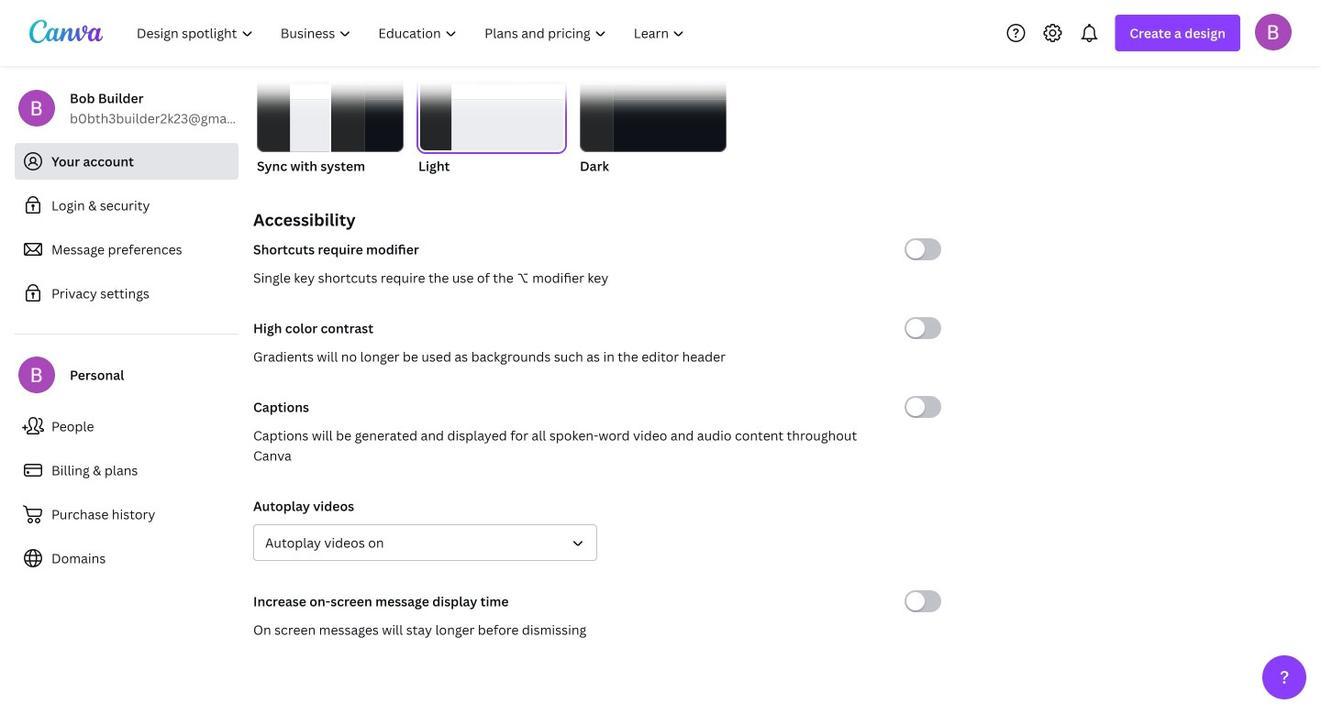 Task type: locate. For each thing, give the bounding box(es) containing it.
top level navigation element
[[125, 15, 701, 51]]

None button
[[257, 70, 404, 176], [418, 70, 565, 176], [580, 70, 727, 176], [253, 525, 597, 562], [257, 70, 404, 176], [418, 70, 565, 176], [580, 70, 727, 176], [253, 525, 597, 562]]



Task type: vqa. For each thing, say whether or not it's contained in the screenshot.
bottom 'earn'
no



Task type: describe. For each thing, give the bounding box(es) containing it.
bob builder image
[[1255, 14, 1292, 50]]



